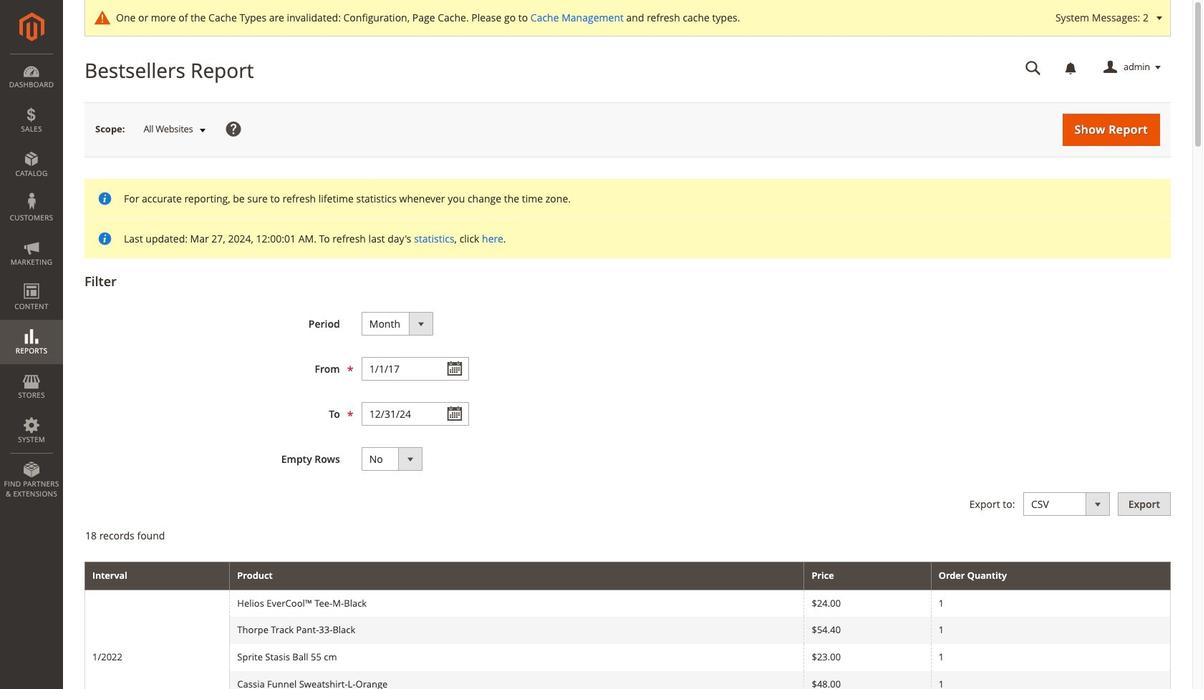 Task type: locate. For each thing, give the bounding box(es) containing it.
menu bar
[[0, 54, 63, 506]]

None text field
[[1015, 55, 1051, 80], [361, 357, 469, 381], [361, 402, 469, 426], [1015, 55, 1051, 80], [361, 357, 469, 381], [361, 402, 469, 426]]



Task type: describe. For each thing, give the bounding box(es) containing it.
magento admin panel image
[[19, 12, 44, 42]]



